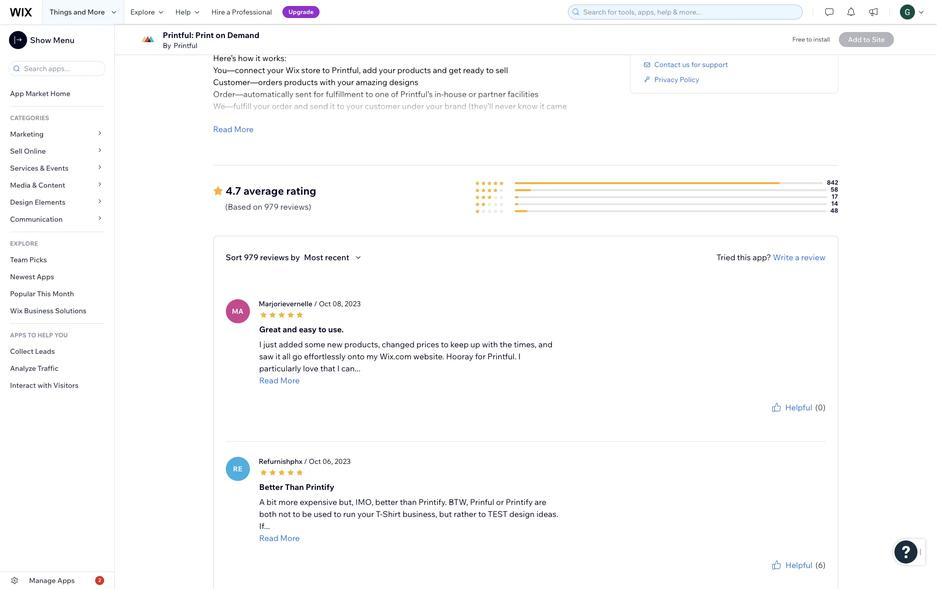 Task type: locate. For each thing, give the bounding box(es) containing it.
0 vertical spatial helpful
[[786, 403, 813, 413]]

0 horizontal spatial support
[[483, 5, 512, 15]]

it down the looking on the top left of the page
[[213, 5, 218, 15]]

more down particularly
[[280, 376, 300, 386]]

0 vertical spatial thank
[[747, 414, 764, 421]]

we'll
[[465, 17, 482, 27]]

more down not
[[280, 534, 300, 544]]

feedback down "(6)"
[[800, 572, 826, 579]]

products
[[232, 29, 266, 39], [398, 65, 431, 75], [284, 77, 318, 87]]

printify up expensive
[[306, 482, 335, 493]]

like
[[406, 17, 418, 27]]

0 vertical spatial you
[[514, 5, 528, 15]]

0 vertical spatial apps
[[37, 273, 54, 282]]

the
[[460, 0, 472, 3], [213, 17, 226, 27], [305, 17, 317, 27], [239, 173, 252, 183], [324, 173, 337, 183], [500, 340, 512, 350]]

some
[[305, 340, 326, 350]]

sell up 'partner'
[[496, 65, 508, 75]]

on down average
[[253, 202, 263, 212]]

1 vertical spatial printify
[[506, 498, 533, 508]]

wix left store on the top
[[286, 65, 300, 75]]

install up rating
[[300, 173, 322, 183]]

1 vertical spatial wix
[[338, 173, 352, 183]]

read down if...
[[259, 534, 279, 544]]

picks
[[29, 256, 47, 265]]

979 down 4.7 average rating at left top
[[264, 202, 279, 212]]

a
[[259, 498, 265, 508]]

1 vertical spatial thank
[[747, 572, 764, 579]]

ship
[[557, 17, 573, 27]]

2023 right 08,
[[345, 300, 361, 309]]

with down traffic
[[38, 381, 52, 390]]

media & content link
[[0, 177, 114, 194]]

2023 right 06,
[[335, 457, 351, 466]]

1 horizontal spatial support
[[703, 60, 729, 69]]

& left events
[[40, 164, 45, 173]]

stuff
[[345, 17, 363, 27]]

Search for tools, apps, help & more... field
[[581, 5, 800, 19]]

1 vertical spatial helpful button
[[771, 560, 813, 572]]

wix
[[286, 65, 300, 75], [338, 173, 352, 183], [10, 307, 22, 316]]

are
[[535, 498, 547, 508]]

ready
[[450, 5, 471, 15], [463, 65, 485, 75]]

0 vertical spatial thank you for your feedback
[[747, 414, 826, 421]]

1 vertical spatial sell
[[496, 65, 508, 75]]

that
[[320, 364, 336, 374]]

1 vertical spatial install
[[300, 173, 322, 183]]

more
[[279, 498, 298, 508]]

to down "fulfillment" at the left
[[337, 101, 345, 111]]

& for events
[[40, 164, 45, 173]]

but
[[439, 510, 452, 520]]

read more button down business,
[[259, 533, 560, 545]]

1 vertical spatial &
[[32, 181, 37, 190]]

to up 'partner'
[[486, 65, 494, 75]]

1 horizontal spatial apps
[[57, 577, 75, 586]]

sell
[[10, 147, 22, 156]]

to right store on the top
[[322, 65, 330, 75]]

marketing link
[[0, 126, 114, 143]]

changed
[[382, 340, 415, 350]]

1 horizontal spatial i
[[337, 364, 340, 374]]

the left the stores on the left top of the page
[[324, 173, 337, 183]]

0 horizontal spatial from
[[213, 113, 231, 123]]

979 right the sort on the left top
[[244, 252, 258, 262]]

sell right or
[[355, 0, 367, 3]]

2 horizontal spatial wix
[[338, 173, 352, 183]]

easy
[[299, 325, 317, 335]]

free
[[793, 36, 806, 43]]

2023 for better than printify
[[335, 457, 351, 466]]

0 horizontal spatial sell
[[355, 0, 367, 3]]

from down we—fulfill
[[213, 113, 231, 123]]

send
[[310, 101, 328, 111]]

your inside the better than printify a bit more expensive but, imo, better than printify.  btw, prinful or printify are both not to be used to run your t-shirt business, but rather to test design ideas. if... read more
[[358, 510, 374, 520]]

read up it's
[[213, 124, 233, 134]]

1 horizontal spatial sell
[[496, 65, 508, 75]]

1 vertical spatial helpful
[[786, 561, 813, 571]]

show menu button
[[9, 31, 75, 49]]

2 thank from the top
[[747, 572, 764, 579]]

imo,
[[356, 498, 374, 508]]

ready right get
[[463, 65, 485, 75]]

1 horizontal spatial 979
[[264, 202, 279, 212]]

i down times,
[[519, 352, 521, 362]]

2 horizontal spatial i
[[519, 352, 521, 362]]

support inside looking to start a t-shirt business? or sell wall art or blankets from the comfort of your home? do it with printful—we're a print-on-demand dropshipping supplier ready to support you every step of the way and take care of the boring stuff (you know, like fulfillment). we'll print, package, and ship your products to your customers. here's how it works: you—connect your wix store to printful, add your products and get ready to sell customer—orders products with your amazing designs order—automatically sent for fulfillment to one of printful's in-house or partner facilities we—fulfill your order and send it to your customer under your brand (they'll never know it came from printful) it's time to take full control of your ideas, time, and finances—start or expand your online business with printful! to use the printful app, install the wix stores app first.
[[483, 5, 512, 15]]

printify.
[[419, 498, 447, 508]]

effortlessly
[[304, 352, 346, 362]]

read more button down wix.com
[[259, 375, 560, 387]]

a
[[274, 0, 278, 3], [294, 5, 299, 15], [227, 8, 231, 17], [796, 252, 800, 262]]

helpful button for (0)
[[771, 402, 813, 414]]

(based on 979 reviews)
[[225, 202, 312, 212]]

read more button for better than printify
[[259, 533, 560, 545]]

store
[[301, 65, 321, 75]]

1 horizontal spatial products
[[284, 77, 318, 87]]

printful inside looking to start a t-shirt business? or sell wall art or blankets from the comfort of your home? do it with printful—we're a print-on-demand dropshipping supplier ready to support you every step of the way and take care of the boring stuff (you know, like fulfillment). we'll print, package, and ship your products to your customers. here's how it works: you—connect your wix store to printful, add your products and get ready to sell customer—orders products with your amazing designs order—automatically sent for fulfillment to one of printful's in-house or partner facilities we—fulfill your order and send it to your customer under your brand (they'll never know it came from printful) it's time to take full control of your ideas, time, and finances—start or expand your online business with printful! to use the printful app, install the wix stores app first.
[[253, 173, 281, 183]]

1 horizontal spatial /
[[314, 300, 318, 309]]

apps right manage on the left bottom of the page
[[57, 577, 75, 586]]

helpful for (6)
[[786, 561, 813, 571]]

and down sent
[[294, 101, 308, 111]]

1 vertical spatial oct
[[309, 457, 321, 466]]

apps up this
[[37, 273, 54, 282]]

0 vertical spatial /
[[314, 300, 318, 309]]

0 horizontal spatial /
[[304, 457, 307, 466]]

team
[[10, 256, 28, 265]]

0 vertical spatial oct
[[319, 300, 331, 309]]

printify up "design"
[[506, 498, 533, 508]]

the right use
[[239, 173, 252, 183]]

the up printful.
[[500, 340, 512, 350]]

& for content
[[32, 181, 37, 190]]

0 vertical spatial from
[[440, 0, 458, 3]]

1 horizontal spatial wix
[[286, 65, 300, 75]]

1 vertical spatial feedback
[[800, 572, 826, 579]]

explore
[[10, 240, 38, 248]]

used
[[314, 510, 332, 520]]

take left full
[[254, 137, 270, 147]]

upgrade button
[[283, 6, 320, 18]]

design elements link
[[0, 194, 114, 211]]

1 vertical spatial thank you for your feedback
[[747, 572, 826, 579]]

install inside looking to start a t-shirt business? or sell wall art or blankets from the comfort of your home? do it with printful—we're a print-on-demand dropshipping supplier ready to support you every step of the way and take care of the boring stuff (you know, like fulfillment). we'll print, package, and ship your products to your customers. here's how it works: you—connect your wix store to printful, add your products and get ready to sell customer—orders products with your amazing designs order—automatically sent for fulfillment to one of printful's in-house or partner facilities we—fulfill your order and send it to your customer under your brand (they'll never know it came from printful) it's time to take full control of your ideas, time, and finances—start or expand your online business with printful! to use the printful app, install the wix stores app first.
[[300, 173, 322, 183]]

can...
[[342, 364, 361, 374]]

customer—orders
[[213, 77, 283, 87]]

helpful left "(6)"
[[786, 561, 813, 571]]

1 horizontal spatial &
[[40, 164, 45, 173]]

2 horizontal spatial products
[[398, 65, 431, 75]]

4.7 average rating
[[226, 184, 317, 197]]

i left just
[[259, 340, 262, 350]]

/ for easy
[[314, 300, 318, 309]]

with right up
[[482, 340, 498, 350]]

great
[[259, 325, 281, 335]]

content
[[38, 181, 65, 190]]

oct left 08,
[[319, 300, 331, 309]]

0 vertical spatial 979
[[264, 202, 279, 212]]

0 vertical spatial i
[[259, 340, 262, 350]]

feedback down (0)
[[800, 414, 826, 421]]

ready up we'll
[[450, 5, 471, 15]]

to right free at the top
[[807, 36, 813, 43]]

2 vertical spatial read more button
[[259, 533, 560, 545]]

1 horizontal spatial on
[[253, 202, 263, 212]]

contact us for support link
[[643, 60, 729, 69]]

1 vertical spatial you
[[765, 414, 776, 421]]

0 vertical spatial ready
[[450, 5, 471, 15]]

1 vertical spatial from
[[213, 113, 231, 123]]

0 vertical spatial read more button
[[213, 123, 254, 135]]

from
[[440, 0, 458, 3], [213, 113, 231, 123]]

brand
[[445, 101, 467, 111]]

1 vertical spatial apps
[[57, 577, 75, 586]]

0 horizontal spatial products
[[232, 29, 266, 39]]

the down the hire
[[213, 17, 226, 27]]

demand
[[227, 30, 260, 40]]

i right that
[[337, 364, 340, 374]]

expand
[[469, 137, 497, 147]]

1 vertical spatial products
[[398, 65, 431, 75]]

app
[[10, 89, 24, 98]]

1 feedback from the top
[[800, 414, 826, 421]]

a right write
[[796, 252, 800, 262]]

by
[[163, 41, 171, 50]]

of right comfort
[[506, 0, 513, 3]]

1 thank from the top
[[747, 414, 764, 421]]

1 vertical spatial support
[[703, 60, 729, 69]]

wix left the stores on the left top of the page
[[338, 173, 352, 183]]

free to install
[[793, 36, 831, 43]]

or left expand
[[460, 137, 468, 147]]

it
[[213, 5, 218, 15], [256, 53, 261, 63], [330, 101, 335, 111], [540, 101, 545, 111], [276, 352, 281, 362]]

thank you for your feedback down "(6)"
[[747, 572, 826, 579]]

services & events
[[10, 164, 69, 173]]

printify
[[306, 482, 335, 493], [506, 498, 533, 508]]

0 horizontal spatial install
[[300, 173, 322, 183]]

1 vertical spatial 979
[[244, 252, 258, 262]]

& inside media & content link
[[32, 181, 37, 190]]

app?
[[753, 252, 772, 262]]

(6)
[[816, 561, 826, 571]]

2 vertical spatial you
[[765, 572, 776, 579]]

0 vertical spatial printify
[[306, 482, 335, 493]]

1 vertical spatial printful
[[174, 41, 198, 50]]

of right control
[[313, 137, 321, 147]]

08,
[[333, 300, 343, 309]]

printful's
[[401, 89, 433, 99]]

& right media
[[32, 181, 37, 190]]

apps
[[37, 273, 54, 282], [57, 577, 75, 586]]

and right things
[[74, 8, 86, 17]]

read inside read more button
[[213, 124, 233, 134]]

979
[[264, 202, 279, 212], [244, 252, 258, 262]]

1 thank you for your feedback from the top
[[747, 414, 826, 421]]

on right print on the left top of page
[[216, 30, 226, 40]]

oct left 06,
[[309, 457, 321, 466]]

(based
[[225, 202, 251, 212]]

0 vertical spatial printful
[[667, 15, 695, 25]]

thank you for your feedback for (6)
[[747, 572, 826, 579]]

0 horizontal spatial on
[[216, 30, 226, 40]]

0 vertical spatial on
[[216, 30, 226, 40]]

recent
[[325, 252, 350, 262]]

0 vertical spatial products
[[232, 29, 266, 39]]

to left 'keep'
[[441, 340, 449, 350]]

printful up contact us for support link
[[667, 15, 695, 25]]

read inside the better than printify a bit more expensive but, imo, better than printify.  btw, prinful or printify are both not to be used to run your t-shirt business, but rather to test design ideas. if... read more
[[259, 534, 279, 544]]

2 vertical spatial wix
[[10, 307, 22, 316]]

run
[[343, 510, 356, 520]]

read more button up time
[[213, 123, 254, 135]]

1 vertical spatial /
[[304, 457, 307, 466]]

thank for (6)
[[747, 572, 764, 579]]

2 vertical spatial read
[[259, 534, 279, 544]]

comfort
[[474, 0, 504, 3]]

06,
[[323, 457, 333, 466]]

oct for easy
[[319, 300, 331, 309]]

or inside the better than printify a bit more expensive but, imo, better than printify.  btw, prinful or printify are both not to be used to run your t-shirt business, but rather to test design ideas. if... read more
[[496, 498, 504, 508]]

new
[[327, 340, 343, 350]]

love
[[303, 364, 319, 374]]

0 vertical spatial feedback
[[800, 414, 826, 421]]

helpful left (0)
[[786, 403, 813, 413]]

0 vertical spatial support
[[483, 5, 512, 15]]

to
[[245, 0, 253, 3], [473, 5, 481, 15], [267, 29, 275, 39], [807, 36, 813, 43], [322, 65, 330, 75], [486, 65, 494, 75], [366, 89, 373, 99], [337, 101, 345, 111], [244, 137, 252, 147], [319, 325, 327, 335], [441, 340, 449, 350], [293, 510, 301, 520], [334, 510, 342, 520], [479, 510, 486, 520]]

0 vertical spatial helpful button
[[771, 402, 813, 414]]

support right us
[[703, 60, 729, 69]]

products down way
[[232, 29, 266, 39]]

it inside great and easy to use. i just added some new products, changed prices to keep up with the times, and saw it all go effortlessly onto my wix.com website. hooray for printful. i particularly love that i can... read more
[[276, 352, 281, 362]]

and left get
[[433, 65, 447, 75]]

helpful button for (6)
[[771, 560, 813, 572]]

1 horizontal spatial printful
[[253, 173, 281, 183]]

1 vertical spatial read
[[259, 376, 279, 386]]

sent
[[296, 89, 312, 99]]

wix.com
[[380, 352, 412, 362]]

printful down printful:
[[174, 41, 198, 50]]

of
[[506, 0, 513, 3], [570, 5, 578, 15], [295, 17, 303, 27], [391, 89, 399, 99], [313, 137, 321, 147]]

& inside services & events link
[[40, 164, 45, 173]]

0 vertical spatial read
[[213, 124, 233, 134]]

helpful button left "(6)"
[[771, 560, 813, 572]]

/ left 06,
[[304, 457, 307, 466]]

2 feedback from the top
[[800, 572, 826, 579]]

0 horizontal spatial printful
[[174, 41, 198, 50]]

take down 'printful—we're'
[[260, 17, 276, 27]]

0 horizontal spatial &
[[32, 181, 37, 190]]

1 vertical spatial read more button
[[259, 375, 560, 387]]

collect leads link
[[0, 343, 114, 360]]

1 vertical spatial 2023
[[335, 457, 351, 466]]

0 horizontal spatial i
[[259, 340, 262, 350]]

hire a professional
[[212, 8, 272, 17]]

team picks link
[[0, 252, 114, 269]]

more inside the better than printify a bit more expensive but, imo, better than printify.  btw, prinful or printify are both not to be used to run your t-shirt business, but rather to test design ideas. if... read more
[[280, 534, 300, 544]]

boring
[[319, 17, 344, 27]]

facilities
[[508, 89, 539, 99]]

onto
[[348, 352, 365, 362]]

2 vertical spatial printful
[[253, 173, 281, 183]]

and right times,
[[539, 340, 553, 350]]

install right free at the top
[[814, 36, 831, 43]]

0 horizontal spatial wix
[[10, 307, 22, 316]]

0 vertical spatial wix
[[286, 65, 300, 75]]

wix down popular
[[10, 307, 22, 316]]

it right know
[[540, 101, 545, 111]]

2 thank you for your feedback from the top
[[747, 572, 826, 579]]

more right things
[[88, 8, 105, 17]]

wall
[[369, 0, 383, 3]]

or up test
[[496, 498, 504, 508]]

1 vertical spatial take
[[254, 137, 270, 147]]

app
[[380, 173, 395, 183]]

one
[[375, 89, 389, 99]]

read down particularly
[[259, 376, 279, 386]]

a left t-
[[274, 0, 278, 3]]

privacy policy
[[655, 75, 700, 84]]

read
[[213, 124, 233, 134], [259, 376, 279, 386], [259, 534, 279, 544]]

every
[[529, 5, 550, 15]]

to up professional
[[245, 0, 253, 3]]

you—connect
[[213, 65, 265, 75]]

products up sent
[[284, 77, 318, 87]]

2023 for great and easy to use.
[[345, 300, 361, 309]]

do
[[561, 0, 571, 3]]

printful up average
[[253, 173, 281, 183]]

0 vertical spatial take
[[260, 17, 276, 27]]

14
[[832, 200, 839, 207]]

to up works:
[[267, 29, 275, 39]]

oct for printify
[[309, 457, 321, 466]]

wix business solutions
[[10, 307, 87, 316]]

with down store on the top
[[320, 77, 336, 87]]

0 vertical spatial 2023
[[345, 300, 361, 309]]

you inside looking to start a t-shirt business? or sell wall art or blankets from the comfort of your home? do it with printful—we're a print-on-demand dropshipping supplier ready to support you every step of the way and take care of the boring stuff (you know, like fulfillment). we'll print, package, and ship your products to your customers. here's how it works: you—connect your wix store to printful, add your products and get ready to sell customer—orders products with your amazing designs order—automatically sent for fulfillment to one of printful's in-house or partner facilities we—fulfill your order and send it to your customer under your brand (they'll never know it came from printful) it's time to take full control of your ideas, time, and finances—start or expand your online business with printful! to use the printful app, install the wix stores app first.
[[514, 5, 528, 15]]

business,
[[403, 510, 438, 520]]

things
[[50, 8, 72, 17]]

apps for manage apps
[[57, 577, 75, 586]]

art
[[385, 0, 396, 3]]

0 horizontal spatial apps
[[37, 273, 54, 282]]

1 horizontal spatial install
[[814, 36, 831, 43]]

contact us for support
[[655, 60, 729, 69]]

0 vertical spatial &
[[40, 164, 45, 173]]

great and easy to use. i just added some new products, changed prices to keep up with the times, and saw it all go effortlessly onto my wix.com website. hooray for printful. i particularly love that i can... read more
[[259, 325, 553, 386]]

refurnishphx / oct 06, 2023
[[259, 457, 351, 466]]

/ left 08,
[[314, 300, 318, 309]]



Task type: describe. For each thing, give the bounding box(es) containing it.
sort 979 reviews by
[[226, 252, 300, 262]]

never
[[495, 101, 516, 111]]

the down print-
[[305, 17, 317, 27]]

step
[[552, 5, 568, 15]]

contact
[[655, 60, 681, 69]]

you for better than printify a bit more expensive but, imo, better than printify.  btw, prinful or printify are both not to be used to run your t-shirt business, but rather to test design ideas. if... read more
[[765, 572, 776, 579]]

t-
[[280, 0, 286, 3]]

1 vertical spatial ready
[[463, 65, 485, 75]]

read inside great and easy to use. i just added some new products, changed prices to keep up with the times, and saw it all go effortlessly onto my wix.com website. hooray for printful. i particularly love that i can... read more
[[259, 376, 279, 386]]

Search apps... field
[[21, 62, 102, 76]]

menu
[[53, 35, 75, 45]]

to left use.
[[319, 325, 327, 335]]

design
[[510, 510, 535, 520]]

and up the added
[[283, 325, 297, 335]]

printful—we're
[[238, 5, 293, 15]]

newest apps link
[[0, 269, 114, 286]]

business
[[542, 137, 575, 147]]

write a review button
[[774, 251, 826, 263]]

hire
[[212, 8, 225, 17]]

read more button for great and easy to use.
[[259, 375, 560, 387]]

time,
[[365, 137, 383, 147]]

products,
[[345, 340, 380, 350]]

the up we'll
[[460, 0, 472, 3]]

it right how
[[256, 53, 261, 63]]

first.
[[396, 173, 413, 183]]

and right time,
[[385, 137, 399, 147]]

prices
[[417, 340, 439, 350]]

you for great and easy to use. i just added some new products, changed prices to keep up with the times, and saw it all go effortlessly onto my wix.com website. hooray for printful. i particularly love that i can... read more
[[765, 414, 776, 421]]

(0)
[[816, 403, 826, 413]]

on inside printful: print on demand by printful
[[216, 30, 226, 40]]

customer
[[365, 101, 401, 111]]

house
[[444, 89, 467, 99]]

to up printful! at the top left of page
[[244, 137, 252, 147]]

professional
[[232, 8, 272, 17]]

printful: print on demand logo image
[[139, 31, 157, 49]]

interact
[[10, 381, 36, 390]]

looking
[[213, 0, 243, 3]]

0 vertical spatial sell
[[355, 0, 367, 3]]

popular this month
[[10, 290, 74, 299]]

privacy policy link
[[643, 75, 700, 84]]

average
[[244, 184, 284, 197]]

for inside looking to start a t-shirt business? or sell wall art or blankets from the comfort of your home? do it with printful—we're a print-on-demand dropshipping supplier ready to support you every step of the way and take care of the boring stuff (you know, like fulfillment). we'll print, package, and ship your products to your customers. here's how it works: you—connect your wix store to printful, add your products and get ready to sell customer—orders products with your amazing designs order—automatically sent for fulfillment to one of printful's in-house or partner facilities we—fulfill your order and send it to your customer under your brand (they'll never know it came from printful) it's time to take full control of your ideas, time, and finances—start or expand your online business with printful! to use the printful app, install the wix stores app first.
[[314, 89, 324, 99]]

use.
[[328, 325, 344, 335]]

of down upgrade
[[295, 17, 303, 27]]

under
[[402, 101, 424, 111]]

0 vertical spatial install
[[814, 36, 831, 43]]

better
[[376, 498, 398, 508]]

printful inside printful: print on demand by printful
[[174, 41, 198, 50]]

1 vertical spatial on
[[253, 202, 263, 212]]

works:
[[263, 53, 287, 63]]

way
[[227, 17, 242, 27]]

printful:
[[163, 30, 194, 40]]

thank for (0)
[[747, 414, 764, 421]]

to
[[213, 173, 222, 183]]

finances—start
[[401, 137, 458, 147]]

elements
[[35, 198, 66, 207]]

ideas,
[[341, 137, 363, 147]]

tried this app? write a review
[[717, 252, 826, 262]]

know,
[[383, 17, 404, 27]]

1 horizontal spatial from
[[440, 0, 458, 3]]

rather
[[454, 510, 477, 520]]

more inside great and easy to use. i just added some new products, changed prices to keep up with the times, and saw it all go effortlessly onto my wix.com website. hooray for printful. i particularly love that i can... read more
[[280, 376, 300, 386]]

order
[[272, 101, 292, 111]]

than
[[400, 498, 417, 508]]

2 horizontal spatial printful
[[667, 15, 695, 25]]

stores
[[354, 173, 378, 183]]

with inside sidebar element
[[38, 381, 52, 390]]

how
[[238, 53, 254, 63]]

with down the looking on the top left of the page
[[220, 5, 236, 15]]

1 vertical spatial i
[[519, 352, 521, 362]]

with inside great and easy to use. i just added some new products, changed prices to keep up with the times, and saw it all go effortlessly onto my wix.com website. hooray for printful. i particularly love that i can... read more
[[482, 340, 498, 350]]

on-
[[321, 5, 333, 15]]

sidebar element
[[0, 24, 115, 590]]

of right one
[[391, 89, 399, 99]]

or up (they'll
[[469, 89, 477, 99]]

to left the run
[[334, 510, 342, 520]]

refurnishphx
[[259, 457, 303, 466]]

printful,
[[332, 65, 361, 75]]

a right the hire
[[227, 8, 231, 17]]

use
[[224, 173, 237, 183]]

marjorievernelle / oct 08, 2023
[[259, 300, 361, 309]]

to left be at the bottom left
[[293, 510, 301, 520]]

collect
[[10, 347, 34, 356]]

with down it's
[[213, 149, 229, 159]]

thank you for your feedback for (0)
[[747, 414, 826, 421]]

a down shirt at the top of the page
[[294, 5, 299, 15]]

1 horizontal spatial printify
[[506, 498, 533, 508]]

know
[[518, 101, 538, 111]]

team picks
[[10, 256, 47, 265]]

business?
[[304, 0, 342, 3]]

the inside great and easy to use. i just added some new products, changed prices to keep up with the times, and saw it all go effortlessly onto my wix.com website. hooray for printful. i particularly love that i can... read more
[[500, 340, 512, 350]]

2
[[98, 578, 101, 584]]

0 horizontal spatial printify
[[306, 482, 335, 493]]

to up we'll
[[473, 5, 481, 15]]

shirt
[[286, 0, 302, 3]]

reviews
[[260, 252, 289, 262]]

keep
[[451, 340, 469, 350]]

analyze
[[10, 364, 36, 373]]

feedback for (0)
[[800, 414, 826, 421]]

2 vertical spatial i
[[337, 364, 340, 374]]

market
[[26, 89, 49, 98]]

helpful for (0)
[[786, 403, 813, 413]]

print
[[195, 30, 214, 40]]

apps to help you
[[10, 332, 68, 339]]

wix inside wix business solutions link
[[10, 307, 22, 316]]

particularly
[[259, 364, 301, 374]]

help
[[38, 332, 53, 339]]

feedback for (6)
[[800, 572, 826, 579]]

online
[[517, 137, 540, 147]]

and down professional
[[244, 17, 258, 27]]

it right send
[[330, 101, 335, 111]]

and down every
[[541, 17, 555, 27]]

write
[[774, 252, 794, 262]]

/ for printify
[[304, 457, 307, 466]]

marketing
[[10, 130, 44, 139]]

printful.
[[488, 352, 517, 362]]

dropshipping
[[366, 5, 416, 15]]

(you
[[365, 17, 381, 27]]

full
[[272, 137, 283, 147]]

0 horizontal spatial 979
[[244, 252, 258, 262]]

apps for newest apps
[[37, 273, 54, 282]]

app market home link
[[0, 85, 114, 102]]

home?
[[533, 0, 559, 3]]

or right art
[[397, 0, 405, 3]]

show menu
[[30, 35, 75, 45]]

2 vertical spatial products
[[284, 77, 318, 87]]

to down "amazing"
[[366, 89, 373, 99]]

website.
[[414, 352, 445, 362]]

more down printful) at the left of the page
[[234, 124, 254, 134]]

of down the do
[[570, 5, 578, 15]]

services
[[10, 164, 38, 173]]

hire a professional link
[[206, 0, 278, 24]]

to down prinful
[[479, 510, 486, 520]]

help button
[[170, 0, 206, 24]]

manage
[[29, 577, 56, 586]]

for inside great and easy to use. i just added some new products, changed prices to keep up with the times, and saw it all go effortlessly onto my wix.com website. hooray for printful. i particularly love that i can... read more
[[475, 352, 486, 362]]

or
[[343, 0, 353, 3]]

prinful
[[470, 498, 495, 508]]



Task type: vqa. For each thing, say whether or not it's contained in the screenshot.
the top $85.00 link
no



